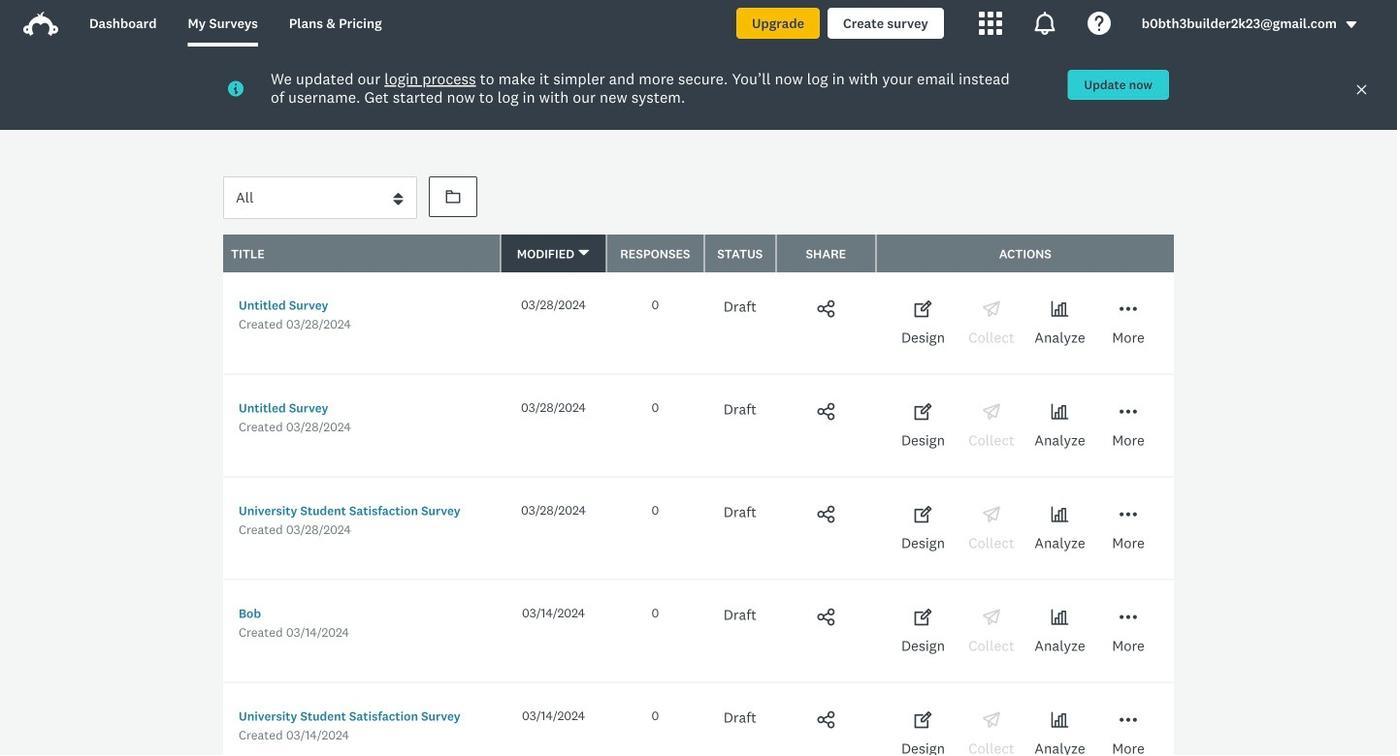 Task type: locate. For each thing, give the bounding box(es) containing it.
products icon image
[[979, 12, 1002, 35], [1033, 12, 1057, 35]]

dropdown arrow image
[[1345, 18, 1358, 32]]

0 horizontal spatial products icon image
[[979, 12, 1002, 35]]

help icon image
[[1088, 12, 1111, 35]]

2 products icon image from the left
[[1033, 12, 1057, 35]]

x image
[[1356, 83, 1368, 96]]

1 horizontal spatial products icon image
[[1033, 12, 1057, 35]]

1 products icon image from the left
[[979, 12, 1002, 35]]



Task type: describe. For each thing, give the bounding box(es) containing it.
surveymonkey logo image
[[23, 12, 58, 36]]



Task type: vqa. For each thing, say whether or not it's contained in the screenshot.
2nd Products Icon
yes



